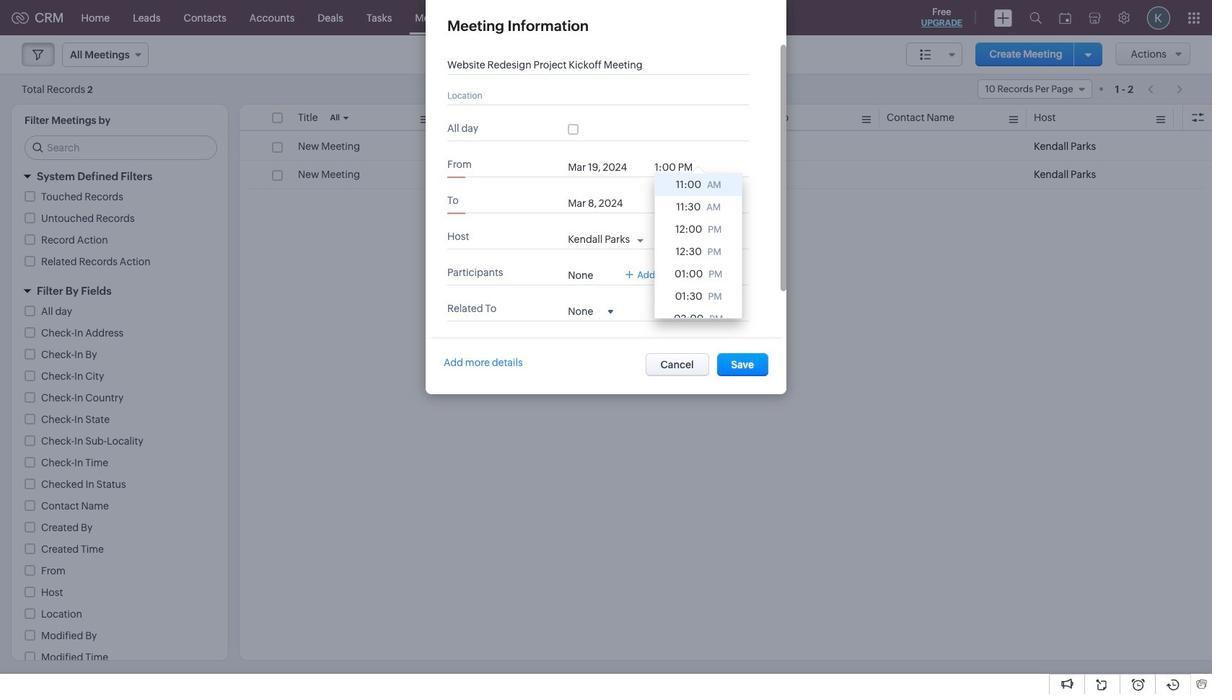 Task type: vqa. For each thing, say whether or not it's contained in the screenshot.
the 2023 associated with Simon
no



Task type: describe. For each thing, give the bounding box(es) containing it.
Search text field
[[25, 136, 216, 159]]

create menu image
[[994, 9, 1012, 26]]

profile element
[[1138, 0, 1179, 35]]

mmm d, yyyy text field
[[568, 162, 647, 173]]

calendar image
[[1059, 12, 1071, 23]]

create menu element
[[986, 0, 1021, 35]]

profile image
[[1147, 6, 1170, 29]]

Location text field
[[447, 89, 736, 101]]

logo image
[[12, 12, 29, 23]]



Task type: locate. For each thing, give the bounding box(es) containing it.
None field
[[568, 305, 613, 317]]

row group
[[240, 133, 1212, 189]]

mmm d, yyyy text field
[[568, 198, 647, 209]]

Title text field
[[447, 59, 736, 71]]

hh:mm a text field
[[655, 198, 712, 209]]

navigation
[[1141, 79, 1190, 100]]

search element
[[1021, 0, 1050, 35]]

search image
[[1030, 12, 1042, 24]]

hh:mm a text field
[[655, 162, 712, 173]]

None button
[[645, 354, 709, 377], [717, 354, 768, 377], [645, 354, 709, 377], [717, 354, 768, 377]]



